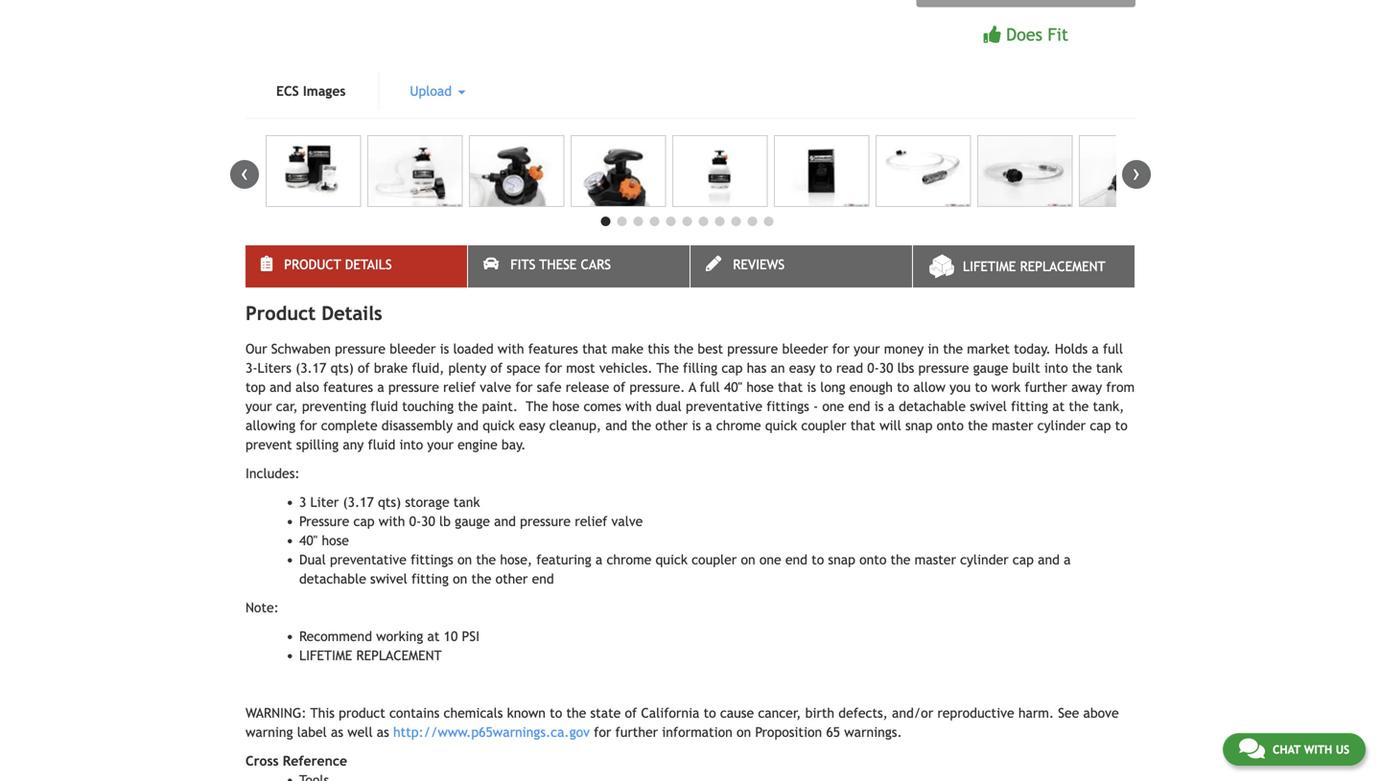 Task type: describe. For each thing, give the bounding box(es) containing it.
does
[[1006, 24, 1042, 44]]

loaded
[[453, 341, 494, 357]]

0 vertical spatial product
[[284, 257, 341, 272]]

0 vertical spatial fluid
[[370, 399, 398, 414]]

our
[[246, 341, 267, 357]]

schwaben
[[271, 341, 331, 357]]

recommend working at 10 psi lifetime replacement
[[299, 629, 480, 664]]

0 vertical spatial easy
[[789, 361, 816, 376]]

0 vertical spatial product details
[[284, 257, 392, 272]]

1 vertical spatial into
[[399, 437, 423, 453]]

8 es#2774831 - 007237sch01a - 3-liter european pressure brake bleeder - pressure bleed or flush your brake system on your european car like a pro with schwaben's brake bleeding system. - schwaben - audi bmw volkswagen mercedes benz mini porsche image from the left
[[977, 135, 1073, 207]]

will snap
[[880, 418, 933, 433]]

fittings inside our schwaben pressure bleeder is loaded with features that make this the best pressure bleeder for your money in the market today. holds a full 3-liters (3.17 qts) of brake fluid, plenty of space for most vehicles. the filling cap has an easy to read 0-30 lbs pressure gauge built into the tank top and also features a pressure relief valve for safe release of pressure. a full 40" hose that is long enough to allow you to work further away from your car, preventing fluid touching the paint.  the hose comes with dual preventative fittings - one end is a detachable swivel fitting at the tank, allowing for complete disassembly and quick easy cleanup, and the other is a chrome quick coupler that will snap onto the master cylinder cap to prevent spilling any fluid into your engine bay.
[[766, 399, 809, 414]]

qts) inside includes: 3 liter (3.17 qts) storage tank pressure cap with 0-30 lb gauge and pressure relief valve 40" hose dual preventative fittings on the hose, featuring a chrome quick coupler on one end to snap onto the master cylinder cap and a detachable swivel fitting on the other end
[[378, 495, 401, 510]]

touching
[[402, 399, 454, 414]]

comes
[[584, 399, 621, 414]]

1 vertical spatial product details
[[246, 302, 382, 325]]

cancer,
[[758, 706, 801, 721]]

upload
[[410, 83, 456, 99]]

enough
[[849, 380, 893, 395]]

the up 'psi'
[[471, 572, 491, 587]]

coupler inside our schwaben pressure bleeder is loaded with features that make this the best pressure bleeder for your money in the market today. holds a full 3-liters (3.17 qts) of brake fluid, plenty of space for most vehicles. the filling cap has an easy to read 0-30 lbs pressure gauge built into the tank top and also features a pressure relief valve for safe release of pressure. a full 40" hose that is long enough to allow you to work further away from your car, preventing fluid touching the paint.  the hose comes with dual preventative fittings - one end is a detachable swivel fitting at the tank, allowing for complete disassembly and quick easy cleanup, and the other is a chrome quick coupler that will snap onto the master cylinder cap to prevent spilling any fluid into your engine bay.
[[801, 418, 846, 433]]

fittings inside includes: 3 liter (3.17 qts) storage tank pressure cap with 0-30 lb gauge and pressure relief valve 40" hose dual preventative fittings on the hose, featuring a chrome quick coupler on one end to snap onto the master cylinder cap and a detachable swivel fitting on the other end
[[411, 552, 453, 568]]

0 horizontal spatial end
[[532, 572, 554, 587]]

1 horizontal spatial your
[[427, 437, 454, 453]]

product details link
[[246, 245, 467, 288]]

http://www.p65warnings.ca.gov link
[[393, 725, 590, 740]]

9 es#2774831 - 007237sch01a - 3-liter european pressure brake bleeder - pressure bleed or flush your brake system on your european car like a pro with schwaben's brake bleeding system. - schwaben - audi bmw volkswagen mercedes benz mini porsche image from the left
[[1079, 135, 1174, 207]]

us
[[1336, 743, 1349, 757]]

ecs
[[276, 83, 299, 99]]

reference
[[283, 754, 347, 769]]

long
[[820, 380, 845, 395]]

the right in
[[943, 341, 963, 357]]

1 horizontal spatial into
[[1044, 361, 1068, 376]]

these
[[539, 257, 577, 272]]

2 bleeder from the left
[[782, 341, 828, 357]]

this
[[310, 706, 335, 721]]

with left "us"
[[1304, 743, 1332, 757]]

›
[[1133, 160, 1140, 186]]

the down you
[[968, 418, 988, 433]]

psi
[[462, 629, 480, 644]]

on down cause
[[737, 725, 751, 740]]

1 es#2774831 - 007237sch01a - 3-liter european pressure brake bleeder - pressure bleed or flush your brake system on your european car like a pro with schwaben's brake bleeding system. - schwaben - audi bmw volkswagen mercedes benz mini porsche image from the left
[[266, 135, 361, 207]]

liters
[[257, 361, 291, 376]]

0 vertical spatial the
[[657, 361, 679, 376]]

pressure up touching
[[388, 380, 439, 395]]

contains
[[389, 706, 440, 721]]

tank inside includes: 3 liter (3.17 qts) storage tank pressure cap with 0-30 lb gauge and pressure relief valve 40" hose dual preventative fittings on the hose, featuring a chrome quick coupler on one end to snap onto the master cylinder cap and a detachable swivel fitting on the other end
[[453, 495, 480, 510]]

gauge inside our schwaben pressure bleeder is loaded with features that make this the best pressure bleeder for your money in the market today. holds a full 3-liters (3.17 qts) of brake fluid, plenty of space for most vehicles. the filling cap has an easy to read 0-30 lbs pressure gauge built into the tank top and also features a pressure relief valve for safe release of pressure. a full 40" hose that is long enough to allow you to work further away from your car, preventing fluid touching the paint.  the hose comes with dual preventative fittings - one end is a detachable swivel fitting at the tank, allowing for complete disassembly and quick easy cleanup, and the other is a chrome quick coupler that will snap onto the master cylinder cap to prevent spilling any fluid into your engine bay.
[[973, 361, 1008, 376]]

7 es#2774831 - 007237sch01a - 3-liter european pressure brake bleeder - pressure bleed or flush your brake system on your european car like a pro with schwaben's brake bleeding system. - schwaben - audi bmw volkswagen mercedes benz mini porsche image from the left
[[876, 135, 971, 207]]

a chrome
[[595, 552, 651, 568]]

1 vertical spatial is
[[807, 380, 816, 395]]

with up space
[[498, 341, 524, 357]]

2 horizontal spatial hose
[[746, 380, 774, 395]]

2 horizontal spatial your
[[854, 341, 880, 357]]

fitting inside our schwaben pressure bleeder is loaded with features that make this the best pressure bleeder for your money in the market today. holds a full 3-liters (3.17 qts) of brake fluid, plenty of space for most vehicles. the filling cap has an easy to read 0-30 lbs pressure gauge built into the tank top and also features a pressure relief valve for safe release of pressure. a full 40" hose that is long enough to allow you to work further away from your car, preventing fluid touching the paint.  the hose comes with dual preventative fittings - one end is a detachable swivel fitting at the tank, allowing for complete disassembly and quick easy cleanup, and the other is a chrome quick coupler that will snap onto the master cylinder cap to prevent spilling any fluid into your engine bay.
[[1011, 399, 1048, 414]]

the down pressure.
[[631, 418, 651, 433]]

holds
[[1055, 341, 1088, 357]]

swivel inside our schwaben pressure bleeder is loaded with features that make this the best pressure bleeder for your money in the market today. holds a full 3-liters (3.17 qts) of brake fluid, plenty of space for most vehicles. the filling cap has an easy to read 0-30 lbs pressure gauge built into the tank top and also features a pressure relief valve for safe release of pressure. a full 40" hose that is long enough to allow you to work further away from your car, preventing fluid touching the paint.  the hose comes with dual preventative fittings - one end is a detachable swivel fitting at the tank, allowing for complete disassembly and quick easy cleanup, and the other is a chrome quick coupler that will snap onto the master cylinder cap to prevent spilling any fluid into your engine bay.
[[970, 399, 1007, 414]]

for up spilling
[[300, 418, 317, 433]]

pressure
[[299, 514, 349, 529]]

65
[[826, 725, 840, 740]]

space
[[507, 361, 541, 376]]

pressure inside includes: 3 liter (3.17 qts) storage tank pressure cap with 0-30 lb gauge and pressure relief valve 40" hose dual preventative fittings on the hose, featuring a chrome quick coupler on one end to snap onto the master cylinder cap and a detachable swivel fitting on the other end
[[520, 514, 571, 529]]

engine
[[458, 437, 497, 453]]

lifetime replacement
[[963, 259, 1105, 274]]

40" inside our schwaben pressure bleeder is loaded with features that make this the best pressure bleeder for your money in the market today. holds a full 3-liters (3.17 qts) of brake fluid, plenty of space for most vehicles. the filling cap has an easy to read 0-30 lbs pressure gauge built into the tank top and also features a pressure relief valve for safe release of pressure. a full 40" hose that is long enough to allow you to work further away from your car, preventing fluid touching the paint.  the hose comes with dual preventative fittings - one end is a detachable swivel fitting at the tank, allowing for complete disassembly and quick easy cleanup, and the other is a chrome quick coupler that will snap onto the master cylinder cap to prevent spilling any fluid into your engine bay.
[[724, 380, 742, 395]]

to up information
[[704, 706, 716, 721]]

harm.
[[1018, 706, 1054, 721]]

master inside includes: 3 liter (3.17 qts) storage tank pressure cap with 0-30 lb gauge and pressure relief valve 40" hose dual preventative fittings on the hose, featuring a chrome quick coupler on one end to snap onto the master cylinder cap and a detachable swivel fitting on the other end
[[915, 552, 956, 568]]

http://www.p65warnings.ca.gov for further information on proposition 65 warnings.
[[393, 725, 902, 740]]

brake
[[374, 361, 408, 376]]

of left space
[[490, 361, 503, 376]]

built
[[1012, 361, 1040, 376]]

plenty
[[448, 361, 486, 376]]

on left snap
[[741, 552, 755, 568]]

for down state
[[594, 725, 611, 740]]

2 es#2774831 - 007237sch01a - 3-liter european pressure brake bleeder - pressure bleed or flush your brake system on your european car like a pro with schwaben's brake bleeding system. - schwaben - audi bmw volkswagen mercedes benz mini porsche image from the left
[[367, 135, 463, 207]]

release
[[566, 380, 609, 395]]

pressure up the brake
[[335, 341, 386, 357]]

swivel inside includes: 3 liter (3.17 qts) storage tank pressure cap with 0-30 lb gauge and pressure relief valve 40" hose dual preventative fittings on the hose, featuring a chrome quick coupler on one end to snap onto the master cylinder cap and a detachable swivel fitting on the other end
[[370, 572, 407, 587]]

1 horizontal spatial end
[[785, 552, 807, 568]]

with down pressure.
[[625, 399, 652, 414]]

quick inside includes: 3 liter (3.17 qts) storage tank pressure cap with 0-30 lb gauge and pressure relief valve 40" hose dual preventative fittings on the hose, featuring a chrome quick coupler on one end to snap onto the master cylinder cap and a detachable swivel fitting on the other end
[[655, 552, 688, 568]]

ecs images
[[276, 83, 346, 99]]

known
[[507, 706, 546, 721]]

to down tank,
[[1115, 418, 1128, 433]]

market
[[967, 341, 1010, 357]]

hose,
[[500, 552, 532, 568]]

relief inside our schwaben pressure bleeder is loaded with features that make this the best pressure bleeder for your money in the market today. holds a full 3-liters (3.17 qts) of brake fluid, plenty of space for most vehicles. the filling cap has an easy to read 0-30 lbs pressure gauge built into the tank top and also features a pressure relief valve for safe release of pressure. a full 40" hose that is long enough to allow you to work further away from your car, preventing fluid touching the paint.  the hose comes with dual preventative fittings - one end is a detachable swivel fitting at the tank, allowing for complete disassembly and quick easy cleanup, and the other is a chrome quick coupler that will snap onto the master cylinder cap to prevent spilling any fluid into your engine bay.
[[443, 380, 476, 395]]

read
[[836, 361, 863, 376]]

gauge inside includes: 3 liter (3.17 qts) storage tank pressure cap with 0-30 lb gauge and pressure relief valve 40" hose dual preventative fittings on the hose, featuring a chrome quick coupler on one end to snap onto the master cylinder cap and a detachable swivel fitting on the other end
[[455, 514, 490, 529]]

car,
[[276, 399, 298, 414]]

includes: 3 liter (3.17 qts) storage tank pressure cap with 0-30 lb gauge and pressure relief valve 40" hose dual preventative fittings on the hose, featuring a chrome quick coupler on one end to snap onto the master cylinder cap and a detachable swivel fitting on the other end
[[246, 466, 1071, 587]]

0 horizontal spatial quick
[[483, 418, 515, 433]]

working
[[376, 629, 423, 644]]

fits
[[510, 257, 535, 272]]

cause
[[720, 706, 754, 721]]

with inside includes: 3 liter (3.17 qts) storage tank pressure cap with 0-30 lb gauge and pressure relief valve 40" hose dual preventative fittings on the hose, featuring a chrome quick coupler on one end to snap onto the master cylinder cap and a detachable swivel fitting on the other end
[[379, 514, 405, 529]]

cars
[[581, 257, 611, 272]]

includes:
[[246, 466, 300, 481]]

information
[[662, 725, 732, 740]]

complete
[[321, 418, 377, 433]]

cleanup,
[[549, 418, 601, 433]]

also
[[295, 380, 319, 395]]

› link
[[1122, 160, 1151, 189]]

defects,
[[838, 706, 888, 721]]

2 horizontal spatial quick
[[765, 418, 797, 433]]

the down away at the right of page
[[1069, 399, 1089, 414]]

the inside warning: this product contains chemicals known to the state of california to cause cancer, birth defects, and/or reproductive harm. see above warning label as well as
[[566, 706, 586, 721]]

-
[[813, 399, 818, 414]]

proposition
[[755, 725, 822, 740]]

upload button
[[379, 72, 496, 110]]

lifetime replacement link
[[913, 245, 1135, 288]]

other inside includes: 3 liter (3.17 qts) storage tank pressure cap with 0-30 lb gauge and pressure relief valve 40" hose dual preventative fittings on the hose, featuring a chrome quick coupler on one end to snap onto the master cylinder cap and a detachable swivel fitting on the other end
[[495, 572, 528, 587]]

cross reference
[[246, 754, 347, 769]]

from
[[1106, 380, 1135, 395]]

any
[[343, 437, 364, 453]]

prevent
[[246, 437, 292, 453]]

to right you
[[975, 380, 987, 395]]

reviews
[[733, 257, 785, 272]]

1 vertical spatial fluid
[[368, 437, 395, 453]]

30 lbs
[[879, 361, 914, 376]]

1 vertical spatial details
[[321, 302, 382, 325]]

state
[[590, 706, 621, 721]]

bay.
[[502, 437, 526, 453]]

to right known
[[550, 706, 562, 721]]

one inside includes: 3 liter (3.17 qts) storage tank pressure cap with 0-30 lb gauge and pressure relief valve 40" hose dual preventative fittings on the hose, featuring a chrome quick coupler on one end to snap onto the master cylinder cap and a detachable swivel fitting on the other end
[[759, 552, 781, 568]]

in
[[928, 341, 939, 357]]

qts) inside our schwaben pressure bleeder is loaded with features that make this the best pressure bleeder for your money in the market today. holds a full 3-liters (3.17 qts) of brake fluid, plenty of space for most vehicles. the filling cap has an easy to read 0-30 lbs pressure gauge built into the tank top and also features a pressure relief valve for safe release of pressure. a full 40" hose that is long enough to allow you to work further away from your car, preventing fluid touching the paint.  the hose comes with dual preventative fittings - one end is a detachable swivel fitting at the tank, allowing for complete disassembly and quick easy cleanup, and the other is a chrome quick coupler that will snap onto the master cylinder cap to prevent spilling any fluid into your engine bay.
[[330, 361, 354, 376]]

is a chrome
[[692, 418, 761, 433]]

cylinder inside includes: 3 liter (3.17 qts) storage tank pressure cap with 0-30 lb gauge and pressure relief valve 40" hose dual preventative fittings on the hose, featuring a chrome quick coupler on one end to snap onto the master cylinder cap and a detachable swivel fitting on the other end
[[960, 552, 1009, 568]]

reproductive
[[937, 706, 1014, 721]]

0 vertical spatial details
[[345, 257, 392, 272]]

top
[[246, 380, 266, 395]]

0 horizontal spatial is
[[440, 341, 449, 357]]

0- inside includes: 3 liter (3.17 qts) storage tank pressure cap with 0-30 lb gauge and pressure relief valve 40" hose dual preventative fittings on the hose, featuring a chrome quick coupler on one end to snap onto the master cylinder cap and a detachable swivel fitting on the other end
[[409, 514, 421, 529]]

tank inside our schwaben pressure bleeder is loaded with features that make this the best pressure bleeder for your money in the market today. holds a full 3-liters (3.17 qts) of brake fluid, plenty of space for most vehicles. the filling cap has an easy to read 0-30 lbs pressure gauge built into the tank top and also features a pressure relief valve for safe release of pressure. a full 40" hose that is long enough to allow you to work further away from your car, preventing fluid touching the paint.  the hose comes with dual preventative fittings - one end is a detachable swivel fitting at the tank, allowing for complete disassembly and quick easy cleanup, and the other is a chrome quick coupler that will snap onto the master cylinder cap to prevent spilling any fluid into your engine bay.
[[1096, 361, 1123, 376]]

most
[[566, 361, 595, 376]]

on up 10
[[453, 572, 467, 587]]

1 vertical spatial that
[[778, 380, 803, 395]]



Task type: locate. For each thing, give the bounding box(es) containing it.
our schwaben pressure bleeder is loaded with features that make this the best pressure bleeder for your money in the market today. holds a full 3-liters (3.17 qts) of brake fluid, plenty of space for most vehicles. the filling cap has an easy to read 0-30 lbs pressure gauge built into the tank top and also features a pressure relief valve for safe release of pressure. a full 40" hose that is long enough to allow you to work further away from your car, preventing fluid touching the paint.  the hose comes with dual preventative fittings - one end is a detachable swivel fitting at the tank, allowing for complete disassembly and quick easy cleanup, and the other is a chrome quick coupler that will snap onto the master cylinder cap to prevent spilling any fluid into your engine bay.
[[246, 341, 1135, 453]]

at inside recommend working at 10 psi lifetime replacement
[[427, 629, 440, 644]]

into down disassembly and at bottom left
[[399, 437, 423, 453]]

preventative right dual
[[330, 552, 407, 568]]

the down safe
[[526, 399, 548, 414]]

qts) up preventing
[[330, 361, 354, 376]]

for down space
[[515, 380, 533, 395]]

lb
[[439, 514, 451, 529]]

1 vertical spatial further
[[615, 725, 658, 740]]

preventative up the is a chrome at the right bottom of page
[[686, 399, 762, 414]]

3-
[[246, 361, 257, 376]]

0 vertical spatial 0-
[[867, 361, 879, 376]]

1 vertical spatial coupler
[[692, 552, 737, 568]]

full
[[1103, 341, 1123, 357], [700, 380, 720, 395]]

make
[[611, 341, 644, 357]]

tank right storage
[[453, 495, 480, 510]]

other inside our schwaben pressure bleeder is loaded with features that make this the best pressure bleeder for your money in the market today. holds a full 3-liters (3.17 qts) of brake fluid, plenty of space for most vehicles. the filling cap has an easy to read 0-30 lbs pressure gauge built into the tank top and also features a pressure relief valve for safe release of pressure. a full 40" hose that is long enough to allow you to work further away from your car, preventing fluid touching the paint.  the hose comes with dual preventative fittings - one end is a detachable swivel fitting at the tank, allowing for complete disassembly and quick easy cleanup, and the other is a chrome quick coupler that will snap onto the master cylinder cap to prevent spilling any fluid into your engine bay.
[[655, 418, 688, 433]]

2 vertical spatial end
[[532, 572, 554, 587]]

1 horizontal spatial detachable
[[899, 399, 966, 414]]

california
[[641, 706, 699, 721]]

spilling
[[296, 437, 339, 453]]

coupler right a chrome
[[692, 552, 737, 568]]

1 as from the left
[[331, 725, 343, 740]]

hose up cleanup,
[[552, 399, 579, 414]]

featuring
[[536, 552, 591, 568]]

master down the 'work'
[[992, 418, 1033, 433]]

0 horizontal spatial the
[[526, 399, 548, 414]]

swivel up working
[[370, 572, 407, 587]]

fitting down the 'work'
[[1011, 399, 1048, 414]]

(3.17 inside our schwaben pressure bleeder is loaded with features that make this the best pressure bleeder for your money in the market today. holds a full 3-liters (3.17 qts) of brake fluid, plenty of space for most vehicles. the filling cap has an easy to read 0-30 lbs pressure gauge built into the tank top and also features a pressure relief valve for safe release of pressure. a full 40" hose that is long enough to allow you to work further away from your car, preventing fluid touching the paint.  the hose comes with dual preventative fittings - one end is a detachable swivel fitting at the tank, allowing for complete disassembly and quick easy cleanup, and the other is a chrome quick coupler that will snap onto the master cylinder cap to prevent spilling any fluid into your engine bay.
[[295, 361, 326, 376]]

1 vertical spatial at
[[427, 629, 440, 644]]

allowing
[[246, 418, 296, 433]]

birth
[[805, 706, 834, 721]]

2 as from the left
[[377, 725, 389, 740]]

1 vertical spatial swivel
[[370, 572, 407, 587]]

that down enough
[[850, 418, 875, 433]]

hose down pressure
[[322, 533, 349, 549]]

easy up bay.
[[519, 418, 545, 433]]

easy right an
[[789, 361, 816, 376]]

best
[[698, 341, 723, 357]]

0 horizontal spatial (3.17
[[295, 361, 326, 376]]

dual
[[299, 552, 326, 568]]

fluid right any
[[368, 437, 395, 453]]

is down enough
[[874, 399, 884, 414]]

other down hose,
[[495, 572, 528, 587]]

preventative inside our schwaben pressure bleeder is loaded with features that make this the best pressure bleeder for your money in the market today. holds a full 3-liters (3.17 qts) of brake fluid, plenty of space for most vehicles. the filling cap has an easy to read 0-30 lbs pressure gauge built into the tank top and also features a pressure relief valve for safe release of pressure. a full 40" hose that is long enough to allow you to work further away from your car, preventing fluid touching the paint.  the hose comes with dual preventative fittings - one end is a detachable swivel fitting at the tank, allowing for complete disassembly and quick easy cleanup, and the other is a chrome quick coupler that will snap onto the master cylinder cap to prevent spilling any fluid into your engine bay.
[[686, 399, 762, 414]]

end
[[848, 399, 870, 414], [785, 552, 807, 568], [532, 572, 554, 587]]

fitting down 30
[[411, 572, 449, 587]]

as left well
[[331, 725, 343, 740]]

onto inside includes: 3 liter (3.17 qts) storage tank pressure cap with 0-30 lb gauge and pressure relief valve 40" hose dual preventative fittings on the hose, featuring a chrome quick coupler on one end to snap onto the master cylinder cap and a detachable swivel fitting on the other end
[[859, 552, 886, 568]]

(3.17 up also on the left of page
[[295, 361, 326, 376]]

money
[[884, 341, 924, 357]]

one inside our schwaben pressure bleeder is loaded with features that make this the best pressure bleeder for your money in the market today. holds a full 3-liters (3.17 qts) of brake fluid, plenty of space for most vehicles. the filling cap has an easy to read 0-30 lbs pressure gauge built into the tank top and also features a pressure relief valve for safe release of pressure. a full 40" hose that is long enough to allow you to work further away from your car, preventing fluid touching the paint.  the hose comes with dual preventative fittings - one end is a detachable swivel fitting at the tank, allowing for complete disassembly and quick easy cleanup, and the other is a chrome quick coupler that will snap onto the master cylinder cap to prevent spilling any fluid into your engine bay.
[[822, 399, 844, 414]]

the
[[657, 361, 679, 376], [526, 399, 548, 414]]

1 vertical spatial onto
[[859, 552, 886, 568]]

your down disassembly and at bottom left
[[427, 437, 454, 453]]

4 es#2774831 - 007237sch01a - 3-liter european pressure brake bleeder - pressure bleed or flush your brake system on your european car like a pro with schwaben's brake bleeding system. - schwaben - audi bmw volkswagen mercedes benz mini porsche image from the left
[[571, 135, 666, 207]]

of down vehicles.
[[613, 380, 625, 395]]

note:
[[246, 600, 279, 616]]

gauge down the market
[[973, 361, 1008, 376]]

you
[[950, 380, 971, 395]]

the right this
[[674, 341, 694, 357]]

onto down you
[[937, 418, 964, 433]]

pressure up has
[[727, 341, 778, 357]]

fittings left -
[[766, 399, 809, 414]]

0 horizontal spatial preventative
[[330, 552, 407, 568]]

preventative inside includes: 3 liter (3.17 qts) storage tank pressure cap with 0-30 lb gauge and pressure relief valve 40" hose dual preventative fittings on the hose, featuring a chrome quick coupler on one end to snap onto the master cylinder cap and a detachable swivel fitting on the other end
[[330, 552, 407, 568]]

0 horizontal spatial features
[[323, 380, 373, 395]]

for up safe
[[545, 361, 562, 376]]

0 horizontal spatial bleeder
[[390, 341, 436, 357]]

fits these cars
[[510, 257, 611, 272]]

0 horizontal spatial coupler
[[692, 552, 737, 568]]

0 vertical spatial at
[[1052, 399, 1065, 414]]

replacement
[[1020, 259, 1105, 274]]

does fit
[[1006, 24, 1068, 44]]

your up read
[[854, 341, 880, 357]]

pressure up 'featuring'
[[520, 514, 571, 529]]

end down 'featuring'
[[532, 572, 554, 587]]

further down state
[[615, 725, 658, 740]]

preventative
[[686, 399, 762, 414], [330, 552, 407, 568]]

bleeder up fluid,
[[390, 341, 436, 357]]

1 horizontal spatial at
[[1052, 399, 1065, 414]]

fit
[[1048, 24, 1068, 44]]

see
[[1058, 706, 1079, 721]]

disassembly and
[[382, 418, 479, 433]]

1 horizontal spatial quick
[[655, 552, 688, 568]]

fitting inside includes: 3 liter (3.17 qts) storage tank pressure cap with 0-30 lb gauge and pressure relief valve 40" hose dual preventative fittings on the hose, featuring a chrome quick coupler on one end to snap onto the master cylinder cap and a detachable swivel fitting on the other end
[[411, 572, 449, 587]]

0 horizontal spatial into
[[399, 437, 423, 453]]

the
[[674, 341, 694, 357], [943, 341, 963, 357], [1072, 361, 1092, 376], [458, 399, 478, 414], [1069, 399, 1089, 414], [631, 418, 651, 433], [968, 418, 988, 433], [476, 552, 496, 568], [891, 552, 911, 568], [471, 572, 491, 587], [566, 706, 586, 721]]

1 vertical spatial your
[[246, 399, 272, 414]]

recommend
[[299, 629, 372, 644]]

0 horizontal spatial qts)
[[330, 361, 354, 376]]

1 horizontal spatial coupler
[[801, 418, 846, 433]]

work
[[991, 380, 1021, 395]]

into down 'holds'
[[1044, 361, 1068, 376]]

1 horizontal spatial hose
[[552, 399, 579, 414]]

5 es#2774831 - 007237sch01a - 3-liter european pressure brake bleeder - pressure bleed or flush your brake system on your european car like a pro with schwaben's brake bleeding system. - schwaben - audi bmw volkswagen mercedes benz mini porsche image from the left
[[672, 135, 768, 207]]

cylinder inside our schwaben pressure bleeder is loaded with features that make this the best pressure bleeder for your money in the market today. holds a full 3-liters (3.17 qts) of brake fluid, plenty of space for most vehicles. the filling cap has an easy to read 0-30 lbs pressure gauge built into the tank top and also features a pressure relief valve for safe release of pressure. a full 40" hose that is long enough to allow you to work further away from your car, preventing fluid touching the paint.  the hose comes with dual preventative fittings - one end is a detachable swivel fitting at the tank, allowing for complete disassembly and quick easy cleanup, and the other is a chrome quick coupler that will snap onto the master cylinder cap to prevent spilling any fluid into your engine bay.
[[1037, 418, 1086, 433]]

0- inside our schwaben pressure bleeder is loaded with features that make this the best pressure bleeder for your money in the market today. holds a full 3-liters (3.17 qts) of brake fluid, plenty of space for most vehicles. the filling cap has an easy to read 0-30 lbs pressure gauge built into the tank top and also features a pressure relief valve for safe release of pressure. a full 40" hose that is long enough to allow you to work further away from your car, preventing fluid touching the paint.  the hose comes with dual preventative fittings - one end is a detachable swivel fitting at the tank, allowing for complete disassembly and quick easy cleanup, and the other is a chrome quick coupler that will snap onto the master cylinder cap to prevent spilling any fluid into your engine bay.
[[867, 361, 879, 376]]

away
[[1071, 380, 1102, 395]]

1 horizontal spatial gauge
[[973, 361, 1008, 376]]

0 vertical spatial relief
[[443, 380, 476, 395]]

es#2774831 - 007237sch01a - 3-liter european pressure brake bleeder - pressure bleed or flush your brake system on your european car like a pro with schwaben's brake bleeding system. - schwaben - audi bmw volkswagen mercedes benz mini porsche image
[[266, 135, 361, 207], [367, 135, 463, 207], [469, 135, 564, 207], [571, 135, 666, 207], [672, 135, 768, 207], [774, 135, 869, 207], [876, 135, 971, 207], [977, 135, 1073, 207], [1079, 135, 1174, 207]]

detachable inside includes: 3 liter (3.17 qts) storage tank pressure cap with 0-30 lb gauge and pressure relief valve 40" hose dual preventative fittings on the hose, featuring a chrome quick coupler on one end to snap onto the master cylinder cap and a detachable swivel fitting on the other end
[[299, 572, 366, 587]]

features up preventing
[[323, 380, 373, 395]]

lifetime
[[299, 648, 352, 664]]

full right a
[[700, 380, 720, 395]]

0 vertical spatial swivel
[[970, 399, 1007, 414]]

storage
[[405, 495, 449, 510]]

the left hose,
[[476, 552, 496, 568]]

1 horizontal spatial cylinder
[[1037, 418, 1086, 433]]

warning:
[[246, 706, 306, 721]]

1 vertical spatial 0-
[[409, 514, 421, 529]]

1 vertical spatial hose
[[552, 399, 579, 414]]

40" inside includes: 3 liter (3.17 qts) storage tank pressure cap with 0-30 lb gauge and pressure relief valve 40" hose dual preventative fittings on the hose, featuring a chrome quick coupler on one end to snap onto the master cylinder cap and a detachable swivel fitting on the other end
[[299, 533, 318, 549]]

pressure.
[[629, 380, 685, 395]]

onto right snap
[[859, 552, 886, 568]]

onto inside our schwaben pressure bleeder is loaded with features that make this the best pressure bleeder for your money in the market today. holds a full 3-liters (3.17 qts) of brake fluid, plenty of space for most vehicles. the filling cap has an easy to read 0-30 lbs pressure gauge built into the tank top and also features a pressure relief valve for safe release of pressure. a full 40" hose that is long enough to allow you to work further away from your car, preventing fluid touching the paint.  the hose comes with dual preventative fittings - one end is a detachable swivel fitting at the tank, allowing for complete disassembly and quick easy cleanup, and the other is a chrome quick coupler that will snap onto the master cylinder cap to prevent spilling any fluid into your engine bay.
[[937, 418, 964, 433]]

a inside includes: 3 liter (3.17 qts) storage tank pressure cap with 0-30 lb gauge and pressure relief valve 40" hose dual preventative fittings on the hose, featuring a chrome quick coupler on one end to snap onto the master cylinder cap and a detachable swivel fitting on the other end
[[1064, 552, 1071, 568]]

and/or
[[892, 706, 933, 721]]

today.
[[1014, 341, 1051, 357]]

tank,
[[1093, 399, 1124, 414]]

0 vertical spatial tank
[[1096, 361, 1123, 376]]

the down plenty
[[458, 399, 478, 414]]

the up away at the right of page
[[1072, 361, 1092, 376]]

one right -
[[822, 399, 844, 414]]

6 es#2774831 - 007237sch01a - 3-liter european pressure brake bleeder - pressure bleed or flush your brake system on your european car like a pro with schwaben's brake bleeding system. - schwaben - audi bmw volkswagen mercedes benz mini porsche image from the left
[[774, 135, 869, 207]]

1 vertical spatial detachable
[[299, 572, 366, 587]]

thumbs up image
[[984, 26, 1001, 43]]

0 vertical spatial features
[[528, 341, 578, 357]]

at left 10
[[427, 629, 440, 644]]

as
[[331, 725, 343, 740], [377, 725, 389, 740]]

chat
[[1273, 743, 1301, 757]]

0 vertical spatial one
[[822, 399, 844, 414]]

the down this
[[657, 361, 679, 376]]

fluid down the brake
[[370, 399, 398, 414]]

valve up a chrome
[[611, 514, 643, 529]]

coupler down -
[[801, 418, 846, 433]]

0 horizontal spatial valve
[[480, 380, 511, 395]]

safe
[[537, 380, 562, 395]]

0 horizontal spatial tank
[[453, 495, 480, 510]]

(3.17 right liter at the left of page
[[343, 495, 374, 510]]

with left 30
[[379, 514, 405, 529]]

0 vertical spatial further
[[1025, 380, 1067, 395]]

fittings down 30
[[411, 552, 453, 568]]

quick right a chrome
[[655, 552, 688, 568]]

pressure
[[335, 341, 386, 357], [727, 341, 778, 357], [918, 361, 969, 376], [388, 380, 439, 395], [520, 514, 571, 529]]

1 vertical spatial features
[[323, 380, 373, 395]]

1 bleeder from the left
[[390, 341, 436, 357]]

1 vertical spatial other
[[495, 572, 528, 587]]

2 horizontal spatial is
[[874, 399, 884, 414]]

1 vertical spatial the
[[526, 399, 548, 414]]

of
[[358, 361, 370, 376], [490, 361, 503, 376], [613, 380, 625, 395], [625, 706, 637, 721]]

snap
[[828, 552, 855, 568]]

0 horizontal spatial 0-
[[409, 514, 421, 529]]

other down dual
[[655, 418, 688, 433]]

0 vertical spatial that
[[582, 341, 607, 357]]

end inside our schwaben pressure bleeder is loaded with features that make this the best pressure bleeder for your money in the market today. holds a full 3-liters (3.17 qts) of brake fluid, plenty of space for most vehicles. the filling cap has an easy to read 0-30 lbs pressure gauge built into the tank top and also features a pressure relief valve for safe release of pressure. a full 40" hose that is long enough to allow you to work further away from your car, preventing fluid touching the paint.  the hose comes with dual preventative fittings - one end is a detachable swivel fitting at the tank, allowing for complete disassembly and quick easy cleanup, and the other is a chrome quick coupler that will snap onto the master cylinder cap to prevent spilling any fluid into your engine bay.
[[848, 399, 870, 414]]

ecs images link
[[246, 72, 376, 110]]

comments image
[[1239, 738, 1265, 761]]

1 vertical spatial cylinder
[[960, 552, 1009, 568]]

that down an
[[778, 380, 803, 395]]

1 vertical spatial full
[[700, 380, 720, 395]]

bleeder up an
[[782, 341, 828, 357]]

other
[[655, 418, 688, 433], [495, 572, 528, 587]]

into
[[1044, 361, 1068, 376], [399, 437, 423, 453]]

0 vertical spatial qts)
[[330, 361, 354, 376]]

to inside includes: 3 liter (3.17 qts) storage tank pressure cap with 0-30 lb gauge and pressure relief valve 40" hose dual preventative fittings on the hose, featuring a chrome quick coupler on one end to snap onto the master cylinder cap and a detachable swivel fitting on the other end
[[811, 552, 824, 568]]

coupler inside includes: 3 liter (3.17 qts) storage tank pressure cap with 0-30 lb gauge and pressure relief valve 40" hose dual preventative fittings on the hose, featuring a chrome quick coupler on one end to snap onto the master cylinder cap and a detachable swivel fitting on the other end
[[692, 552, 737, 568]]

0 horizontal spatial cylinder
[[960, 552, 1009, 568]]

pressure down in
[[918, 361, 969, 376]]

0- down storage
[[409, 514, 421, 529]]

preventing
[[302, 399, 366, 414]]

1 vertical spatial fitting
[[411, 572, 449, 587]]

features up the most
[[528, 341, 578, 357]]

1 vertical spatial preventative
[[330, 552, 407, 568]]

0 vertical spatial hose
[[746, 380, 774, 395]]

to up long
[[820, 361, 832, 376]]

valve inside includes: 3 liter (3.17 qts) storage tank pressure cap with 0-30 lb gauge and pressure relief valve 40" hose dual preventative fittings on the hose, featuring a chrome quick coupler on one end to snap onto the master cylinder cap and a detachable swivel fitting on the other end
[[611, 514, 643, 529]]

0 horizontal spatial easy
[[519, 418, 545, 433]]

to left snap
[[811, 552, 824, 568]]

at inside our schwaben pressure bleeder is loaded with features that make this the best pressure bleeder for your money in the market today. holds a full 3-liters (3.17 qts) of brake fluid, plenty of space for most vehicles. the filling cap has an easy to read 0-30 lbs pressure gauge built into the tank top and also features a pressure relief valve for safe release of pressure. a full 40" hose that is long enough to allow you to work further away from your car, preventing fluid touching the paint.  the hose comes with dual preventative fittings - one end is a detachable swivel fitting at the tank, allowing for complete disassembly and quick easy cleanup, and the other is a chrome quick coupler that will snap onto the master cylinder cap to prevent spilling any fluid into your engine bay.
[[1052, 399, 1065, 414]]

0 horizontal spatial your
[[246, 399, 272, 414]]

well
[[347, 725, 373, 740]]

0 vertical spatial into
[[1044, 361, 1068, 376]]

40"
[[724, 380, 742, 395], [299, 533, 318, 549]]

end down enough
[[848, 399, 870, 414]]

‹ link
[[230, 160, 259, 189]]

2 vertical spatial hose
[[322, 533, 349, 549]]

images
[[303, 83, 346, 99]]

chemicals
[[444, 706, 503, 721]]

the right snap
[[891, 552, 911, 568]]

of inside warning: this product contains chemicals known to the state of california to cause cancer, birth defects, and/or reproductive harm. see above warning label as well as
[[625, 706, 637, 721]]

0 vertical spatial (3.17
[[295, 361, 326, 376]]

1 horizontal spatial valve
[[611, 514, 643, 529]]

relief inside includes: 3 liter (3.17 qts) storage tank pressure cap with 0-30 lb gauge and pressure relief valve 40" hose dual preventative fittings on the hose, featuring a chrome quick coupler on one end to snap onto the master cylinder cap and a detachable swivel fitting on the other end
[[575, 514, 607, 529]]

1 vertical spatial one
[[759, 552, 781, 568]]

replacement
[[356, 648, 442, 664]]

with
[[498, 341, 524, 357], [625, 399, 652, 414], [379, 514, 405, 529], [1304, 743, 1332, 757]]

1 horizontal spatial is
[[807, 380, 816, 395]]

reviews link
[[691, 245, 912, 288]]

on left hose,
[[457, 552, 472, 568]]

further inside our schwaben pressure bleeder is loaded with features that make this the best pressure bleeder for your money in the market today. holds a full 3-liters (3.17 qts) of brake fluid, plenty of space for most vehicles. the filling cap has an easy to read 0-30 lbs pressure gauge built into the tank top and also features a pressure relief valve for safe release of pressure. a full 40" hose that is long enough to allow you to work further away from your car, preventing fluid touching the paint.  the hose comes with dual preventative fittings - one end is a detachable swivel fitting at the tank, allowing for complete disassembly and quick easy cleanup, and the other is a chrome quick coupler that will snap onto the master cylinder cap to prevent spilling any fluid into your engine bay.
[[1025, 380, 1067, 395]]

relief down plenty
[[443, 380, 476, 395]]

1 vertical spatial product
[[246, 302, 316, 325]]

for up read
[[832, 341, 850, 357]]

tank
[[1096, 361, 1123, 376], [453, 495, 480, 510]]

3 es#2774831 - 007237sch01a - 3-liter european pressure brake bleeder - pressure bleed or flush your brake system on your european car like a pro with schwaben's brake bleeding system. - schwaben - audi bmw volkswagen mercedes benz mini porsche image from the left
[[469, 135, 564, 207]]

master inside our schwaben pressure bleeder is loaded with features that make this the best pressure bleeder for your money in the market today. holds a full 3-liters (3.17 qts) of brake fluid, plenty of space for most vehicles. the filling cap has an easy to read 0-30 lbs pressure gauge built into the tank top and also features a pressure relief valve for safe release of pressure. a full 40" hose that is long enough to allow you to work further away from your car, preventing fluid touching the paint.  the hose comes with dual preventative fittings - one end is a detachable swivel fitting at the tank, allowing for complete disassembly and quick easy cleanup, and the other is a chrome quick coupler that will snap onto the master cylinder cap to prevent spilling any fluid into your engine bay.
[[992, 418, 1033, 433]]

fitting
[[1011, 399, 1048, 414], [411, 572, 449, 587]]

qts)
[[330, 361, 354, 376], [378, 495, 401, 510]]

0 horizontal spatial gauge
[[455, 514, 490, 529]]

1 vertical spatial valve
[[611, 514, 643, 529]]

cylinder
[[1037, 418, 1086, 433], [960, 552, 1009, 568]]

at left tank,
[[1052, 399, 1065, 414]]

full up from
[[1103, 341, 1123, 357]]

master right snap
[[915, 552, 956, 568]]

of left the brake
[[358, 361, 370, 376]]

1 vertical spatial 40"
[[299, 533, 318, 549]]

swivel
[[970, 399, 1007, 414], [370, 572, 407, 587]]

tank up from
[[1096, 361, 1123, 376]]

above
[[1083, 706, 1119, 721]]

to down 30 lbs
[[897, 380, 909, 395]]

detachable
[[899, 399, 966, 414], [299, 572, 366, 587]]

end left snap
[[785, 552, 807, 568]]

10
[[444, 629, 458, 644]]

0 horizontal spatial swivel
[[370, 572, 407, 587]]

0 horizontal spatial hose
[[322, 533, 349, 549]]

of right state
[[625, 706, 637, 721]]

gauge right the "lb"
[[455, 514, 490, 529]]

that up the most
[[582, 341, 607, 357]]

0 vertical spatial detachable
[[899, 399, 966, 414]]

further down built
[[1025, 380, 1067, 395]]

0 vertical spatial is
[[440, 341, 449, 357]]

0 horizontal spatial onto
[[859, 552, 886, 568]]

1 horizontal spatial other
[[655, 418, 688, 433]]

cap
[[722, 361, 743, 376], [1090, 418, 1111, 433], [353, 514, 375, 529], [1013, 552, 1034, 568]]

1 vertical spatial qts)
[[378, 495, 401, 510]]

0 vertical spatial onto
[[937, 418, 964, 433]]

0 vertical spatial fitting
[[1011, 399, 1048, 414]]

quick right the is a chrome at the right bottom of page
[[765, 418, 797, 433]]

40" up the is a chrome at the right bottom of page
[[724, 380, 742, 395]]

that
[[582, 341, 607, 357], [778, 380, 803, 395], [850, 418, 875, 433]]

2 vertical spatial that
[[850, 418, 875, 433]]

2 vertical spatial is
[[874, 399, 884, 414]]

1 vertical spatial easy
[[519, 418, 545, 433]]

details
[[345, 257, 392, 272], [321, 302, 382, 325]]

1 horizontal spatial fitting
[[1011, 399, 1048, 414]]

relief up 'featuring'
[[575, 514, 607, 529]]

1 horizontal spatial swivel
[[970, 399, 1007, 414]]

detachable inside our schwaben pressure bleeder is loaded with features that make this the best pressure bleeder for your money in the market today. holds a full 3-liters (3.17 qts) of brake fluid, plenty of space for most vehicles. the filling cap has an easy to read 0-30 lbs pressure gauge built into the tank top and also features a pressure relief valve for safe release of pressure. a full 40" hose that is long enough to allow you to work further away from your car, preventing fluid touching the paint.  the hose comes with dual preventative fittings - one end is a detachable swivel fitting at the tank, allowing for complete disassembly and quick easy cleanup, and the other is a chrome quick coupler that will snap onto the master cylinder cap to prevent spilling any fluid into your engine bay.
[[899, 399, 966, 414]]

1 vertical spatial relief
[[575, 514, 607, 529]]

is up fluid,
[[440, 341, 449, 357]]

1 horizontal spatial full
[[1103, 341, 1123, 357]]

hose inside includes: 3 liter (3.17 qts) storage tank pressure cap with 0-30 lb gauge and pressure relief valve 40" hose dual preventative fittings on the hose, featuring a chrome quick coupler on one end to snap onto the master cylinder cap and a detachable swivel fitting on the other end
[[322, 533, 349, 549]]

detachable down dual
[[299, 572, 366, 587]]

http://www.p65warnings.ca.gov
[[393, 725, 590, 740]]

a
[[689, 380, 696, 395]]

hose down has
[[746, 380, 774, 395]]

vehicles.
[[599, 361, 653, 376]]

0 horizontal spatial master
[[915, 552, 956, 568]]

for
[[832, 341, 850, 357], [545, 361, 562, 376], [515, 380, 533, 395], [300, 418, 317, 433], [594, 725, 611, 740]]

product
[[339, 706, 385, 721]]

(3.17 inside includes: 3 liter (3.17 qts) storage tank pressure cap with 0-30 lb gauge and pressure relief valve 40" hose dual preventative fittings on the hose, featuring a chrome quick coupler on one end to snap onto the master cylinder cap and a detachable swivel fitting on the other end
[[343, 495, 374, 510]]

the left state
[[566, 706, 586, 721]]

quick up bay.
[[483, 418, 515, 433]]

0 horizontal spatial 40"
[[299, 533, 318, 549]]

0 horizontal spatial other
[[495, 572, 528, 587]]

0 vertical spatial valve
[[480, 380, 511, 395]]

0 horizontal spatial detachable
[[299, 572, 366, 587]]

1 horizontal spatial qts)
[[378, 495, 401, 510]]

valve
[[480, 380, 511, 395], [611, 514, 643, 529]]

3
[[299, 495, 306, 510]]

chat with us link
[[1223, 734, 1366, 766]]

this
[[648, 341, 670, 357]]

0 horizontal spatial that
[[582, 341, 607, 357]]

1 horizontal spatial that
[[778, 380, 803, 395]]

valve down space
[[480, 380, 511, 395]]

qts) left storage
[[378, 495, 401, 510]]

has
[[747, 361, 767, 376]]

an
[[771, 361, 785, 376]]

liter
[[310, 495, 339, 510]]

fits these cars link
[[468, 245, 690, 288]]

1 horizontal spatial easy
[[789, 361, 816, 376]]

0 horizontal spatial at
[[427, 629, 440, 644]]

valve inside our schwaben pressure bleeder is loaded with features that make this the best pressure bleeder for your money in the market today. holds a full 3-liters (3.17 qts) of brake fluid, plenty of space for most vehicles. the filling cap has an easy to read 0-30 lbs pressure gauge built into the tank top and also features a pressure relief valve for safe release of pressure. a full 40" hose that is long enough to allow you to work further away from your car, preventing fluid touching the paint.  the hose comes with dual preventative fittings - one end is a detachable swivel fitting at the tank, allowing for complete disassembly and quick easy cleanup, and the other is a chrome quick coupler that will snap onto the master cylinder cap to prevent spilling any fluid into your engine bay.
[[480, 380, 511, 395]]

detachable down "allow"
[[899, 399, 966, 414]]

master
[[992, 418, 1033, 433], [915, 552, 956, 568]]



Task type: vqa. For each thing, say whether or not it's contained in the screenshot.
the and to the left
no



